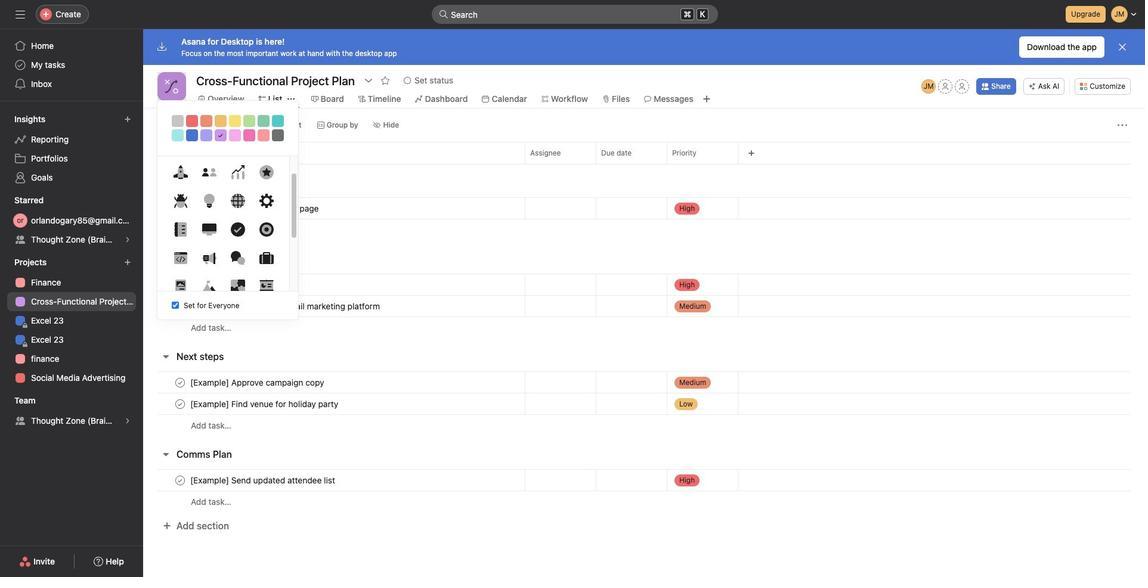Task type: describe. For each thing, give the bounding box(es) containing it.
insights element
[[0, 109, 143, 190]]

line_and_symbols image
[[165, 79, 179, 94]]

mark complete checkbox for the "[example] finalize budget" cell
[[173, 299, 187, 313]]

globe image
[[231, 194, 245, 208]]

header planning tree grid
[[143, 197, 1145, 241]]

task name text field for mark complete option inside [example] send updated attendee list cell
[[188, 474, 339, 486]]

notebook image
[[173, 222, 188, 237]]

mark complete checkbox inside [example] approve campaign copy cell
[[173, 375, 187, 390]]

see details, thought zone (brainstorm space) image
[[124, 417, 131, 425]]

mark complete image inside the [example] find venue for holiday party cell
[[173, 397, 187, 411]]

task name text field for mark complete image within the [example] evaluate new email marketing platform cell
[[188, 279, 294, 291]]

add tab image
[[702, 94, 711, 104]]

collapse task list for this group image for header comms plan tree grid
[[161, 450, 171, 459]]

[example] evaluate new email marketing platform cell
[[143, 295, 525, 317]]

collapse task list for this group image for header next steps tree grid
[[161, 352, 171, 361]]

manage project members image
[[922, 79, 936, 94]]

target image
[[259, 222, 273, 237]]

gear image
[[259, 194, 273, 208]]

header milestones tree grid
[[143, 274, 1145, 339]]

header comms plan tree grid
[[143, 469, 1145, 513]]

tab actions image
[[287, 95, 294, 103]]

briefcase image
[[259, 251, 273, 265]]

computer image
[[202, 222, 216, 237]]

[example] finalize budget cell
[[143, 274, 525, 296]]

mark complete checkbox for header milestones tree grid
[[173, 278, 187, 292]]

mark complete image for mark complete checkbox inside [example] evaluate new email marketing platform cell
[[173, 278, 187, 292]]

[example] approve campaign copy cell
[[143, 372, 525, 394]]

task name text field for mark complete checkbox inside [example] evaluate new email marketing platform cell
[[188, 300, 383, 312]]

projects element
[[0, 252, 143, 390]]

mountain flag image
[[202, 280, 216, 294]]

add field image
[[748, 150, 755, 157]]

mark complete checkbox for [example] approve campaign copy cell
[[173, 397, 187, 411]]

see details, thought zone (brainstorm space) image
[[124, 236, 131, 243]]

task name text field inside the [example] find venue for holiday party cell
[[188, 398, 342, 410]]

dismiss image
[[1118, 42, 1127, 52]]

rocket image
[[173, 165, 188, 180]]

presentation image
[[259, 280, 273, 294]]



Task type: vqa. For each thing, say whether or not it's contained in the screenshot.
the Mark complete checkbox within the [EXAMPLE] APPROVE CAMPAIGN COPY cell
yes



Task type: locate. For each thing, give the bounding box(es) containing it.
mark complete checkbox for header comms plan tree grid
[[173, 473, 187, 488]]

mark complete image inside [example] evaluate new email marketing platform cell
[[173, 299, 187, 313]]

0 vertical spatial mark complete image
[[173, 278, 187, 292]]

1 mark complete checkbox from the top
[[173, 299, 187, 313]]

bug image
[[173, 194, 188, 208]]

Mark complete checkbox
[[173, 201, 187, 216], [173, 278, 187, 292], [173, 473, 187, 488]]

mark complete image inside [example] approve campaign copy cell
[[173, 375, 187, 390]]

star image
[[259, 165, 273, 180]]

1 collapse task list for this group image from the top
[[161, 352, 171, 361]]

3 mark complete image from the top
[[173, 473, 187, 488]]

Search tasks, projects, and more text field
[[432, 5, 718, 24]]

1 vertical spatial task name text field
[[188, 377, 328, 389]]

chat bubbles image
[[231, 251, 245, 265]]

1 vertical spatial mark complete image
[[173, 375, 187, 390]]

3 mark complete checkbox from the top
[[173, 473, 187, 488]]

mark complete checkbox inside [example] evaluate new email marketing platform cell
[[173, 299, 187, 313]]

prominent image
[[439, 10, 448, 19]]

2 task name text field from the top
[[188, 300, 383, 312]]

new project or portfolio image
[[124, 259, 131, 266]]

megaphone image
[[202, 251, 216, 265]]

mark complete image for mark complete checkbox inside the the [example] find venue for holiday party cell
[[173, 375, 187, 390]]

page layout image
[[173, 280, 188, 294]]

header next steps tree grid
[[143, 372, 1145, 437]]

1 mark complete image from the top
[[173, 201, 187, 216]]

Task name text field
[[188, 202, 322, 214], [188, 300, 383, 312], [188, 474, 339, 486]]

2 vertical spatial task name text field
[[188, 474, 339, 486]]

mark complete image for [example] send updated attendee list cell
[[173, 473, 187, 488]]

mark complete image inside [example] redesign landing page cell
[[173, 201, 187, 216]]

3 mark complete image from the top
[[173, 397, 187, 411]]

light bulb image
[[202, 194, 216, 208]]

task name text field for mark complete option inside the [example] redesign landing page cell
[[188, 202, 322, 214]]

0 vertical spatial mark complete image
[[173, 201, 187, 216]]

[example] send updated attendee list cell
[[143, 469, 525, 491]]

mark complete image for [example] redesign landing page cell
[[173, 201, 187, 216]]

2 vertical spatial task name text field
[[188, 398, 342, 410]]

mark complete image inside the "[example] finalize budget" cell
[[173, 278, 187, 292]]

1 task name text field from the top
[[188, 202, 322, 214]]

hide sidebar image
[[16, 10, 25, 19]]

2 vertical spatial mark complete image
[[173, 397, 187, 411]]

people image
[[202, 165, 216, 180]]

mark complete checkbox inside [example] redesign landing page cell
[[173, 201, 187, 216]]

task name text field inside [example] send updated attendee list cell
[[188, 474, 339, 486]]

None text field
[[193, 70, 358, 91]]

2 mark complete checkbox from the top
[[173, 375, 187, 390]]

0 vertical spatial mark complete checkbox
[[173, 201, 187, 216]]

2 mark complete image from the top
[[173, 299, 187, 313]]

more actions image
[[1118, 120, 1127, 130]]

2 mark complete checkbox from the top
[[173, 278, 187, 292]]

2 vertical spatial mark complete image
[[173, 473, 187, 488]]

html image
[[173, 251, 188, 265]]

None checkbox
[[172, 302, 179, 309]]

None field
[[432, 5, 718, 24]]

1 task name text field from the top
[[188, 279, 294, 291]]

0 vertical spatial task name text field
[[188, 202, 322, 214]]

2 mark complete image from the top
[[173, 375, 187, 390]]

mark complete checkbox inside the "[example] finalize budget" cell
[[173, 278, 187, 292]]

0 vertical spatial task name text field
[[188, 279, 294, 291]]

collapse task list for this group image
[[161, 352, 171, 361], [161, 450, 171, 459]]

mark complete image
[[173, 278, 187, 292], [173, 375, 187, 390], [173, 397, 187, 411]]

mark complete checkbox for the header planning tree grid at the top
[[173, 201, 187, 216]]

mark complete image inside [example] send updated attendee list cell
[[173, 473, 187, 488]]

Task name text field
[[188, 279, 294, 291], [188, 377, 328, 389], [188, 398, 342, 410]]

1 vertical spatial task name text field
[[188, 300, 383, 312]]

0 vertical spatial mark complete checkbox
[[173, 299, 187, 313]]

2 collapse task list for this group image from the top
[[161, 450, 171, 459]]

1 mark complete checkbox from the top
[[173, 201, 187, 216]]

task name text field inside the "[example] finalize budget" cell
[[188, 279, 294, 291]]

2 vertical spatial mark complete checkbox
[[173, 397, 187, 411]]

new insights image
[[124, 116, 131, 123]]

Mark complete checkbox
[[173, 299, 187, 313], [173, 375, 187, 390], [173, 397, 187, 411]]

1 vertical spatial mark complete checkbox
[[173, 375, 187, 390]]

1 vertical spatial mark complete checkbox
[[173, 278, 187, 292]]

2 task name text field from the top
[[188, 377, 328, 389]]

1 vertical spatial collapse task list for this group image
[[161, 450, 171, 459]]

mark complete image
[[173, 201, 187, 216], [173, 299, 187, 313], [173, 473, 187, 488]]

task name text field inside [example] redesign landing page cell
[[188, 202, 322, 214]]

task name text field for mark complete icon in the [example] find venue for holiday party cell
[[188, 377, 328, 389]]

show options image
[[364, 76, 373, 85]]

mark complete checkbox inside the [example] find venue for holiday party cell
[[173, 397, 187, 411]]

[example] redesign landing page cell
[[143, 197, 525, 219]]

1 mark complete image from the top
[[173, 278, 187, 292]]

3 mark complete checkbox from the top
[[173, 397, 187, 411]]

row
[[143, 142, 1145, 164], [157, 163, 1131, 165], [143, 197, 1145, 219], [143, 219, 1145, 241], [143, 274, 1145, 296], [143, 295, 1145, 317], [143, 317, 1145, 339], [143, 372, 1145, 394], [143, 393, 1145, 415], [143, 415, 1145, 437], [143, 469, 1145, 491], [143, 491, 1145, 513]]

3 task name text field from the top
[[188, 398, 342, 410]]

teams element
[[0, 390, 143, 433]]

add to starred image
[[381, 76, 390, 85]]

[example] find venue for holiday party cell
[[143, 393, 525, 415]]

3 task name text field from the top
[[188, 474, 339, 486]]

starred element
[[0, 190, 143, 252]]

task name text field inside [example] approve campaign copy cell
[[188, 377, 328, 389]]

global element
[[0, 29, 143, 101]]

puzzle image
[[231, 280, 245, 294]]

2 vertical spatial mark complete checkbox
[[173, 473, 187, 488]]

0 vertical spatial collapse task list for this group image
[[161, 352, 171, 361]]

graph image
[[231, 165, 245, 180]]

task name text field inside [example] evaluate new email marketing platform cell
[[188, 300, 383, 312]]

mark complete image for [example] evaluate new email marketing platform cell in the left of the page
[[173, 299, 187, 313]]

mark complete checkbox inside [example] send updated attendee list cell
[[173, 473, 187, 488]]

1 vertical spatial mark complete image
[[173, 299, 187, 313]]

check image
[[231, 222, 245, 237]]



